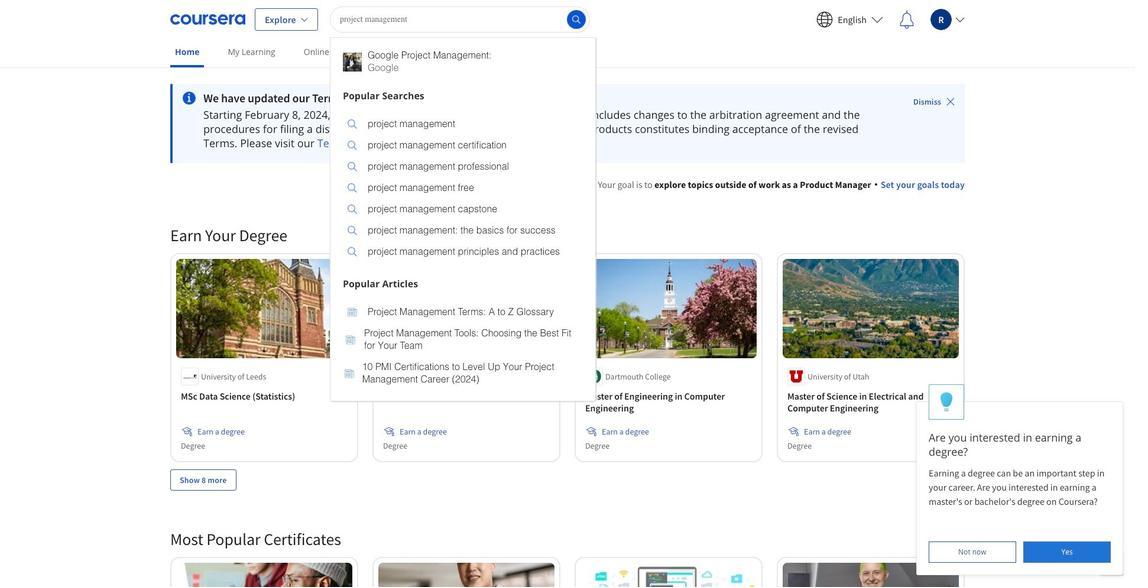 Task type: describe. For each thing, give the bounding box(es) containing it.
earn your degree collection element
[[163, 206, 972, 509]]

What do you want to learn? text field
[[330, 6, 590, 32]]

2 list box from the top
[[330, 294, 595, 401]]

lightbulb tip image
[[940, 392, 953, 412]]

autocomplete results list box
[[330, 37, 596, 401]]



Task type: vqa. For each thing, say whether or not it's contained in the screenshot.
Lightbulb Tip icon
yes



Task type: locate. For each thing, give the bounding box(es) containing it.
suggestion image image
[[343, 52, 362, 71], [348, 119, 357, 129], [348, 141, 357, 150], [348, 162, 357, 171], [348, 183, 357, 193], [348, 205, 357, 214], [348, 226, 357, 235], [348, 247, 357, 257], [348, 307, 357, 317], [346, 335, 355, 344], [345, 369, 354, 378]]

coursera image
[[170, 10, 245, 29]]

information: we have updated our terms of use element
[[203, 91, 880, 105]]

None search field
[[330, 6, 596, 401]]

1 list box from the top
[[330, 106, 595, 273]]

alice element
[[916, 384, 1123, 575]]

most popular certificates collection element
[[163, 509, 972, 587]]

list box
[[330, 106, 595, 273], [330, 294, 595, 401]]

main content
[[0, 69, 1135, 587]]

0 vertical spatial list box
[[330, 106, 595, 273]]

1 vertical spatial list box
[[330, 294, 595, 401]]

help center image
[[1104, 556, 1119, 571]]



